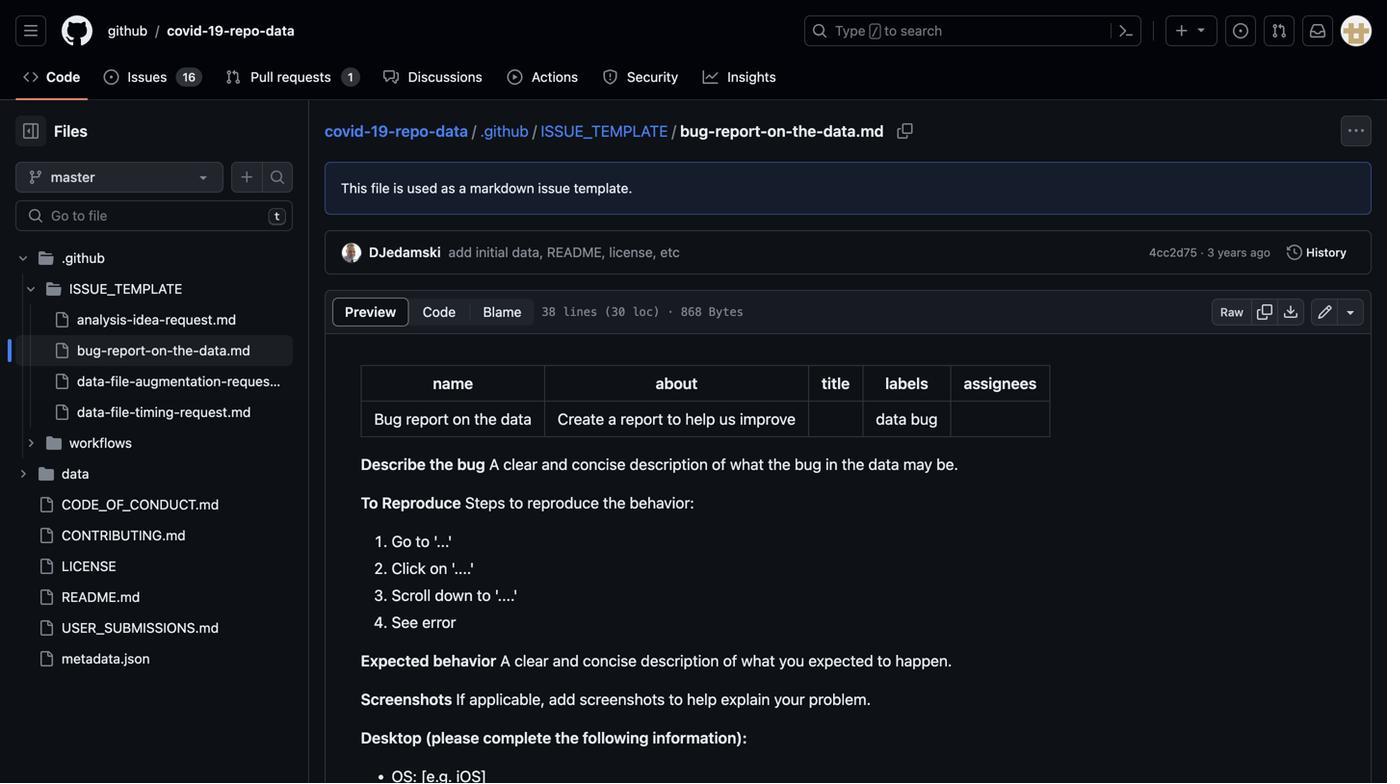 Task type: locate. For each thing, give the bounding box(es) containing it.
repo-
[[230, 23, 266, 39], [396, 122, 436, 140]]

file image for code_of_conduct.md
[[39, 497, 54, 513]]

0 vertical spatial file-
[[111, 373, 136, 389]]

a right as
[[459, 180, 466, 196]]

2 group from the top
[[15, 305, 298, 428]]

0 vertical spatial help
[[686, 410, 716, 428]]

bug
[[911, 410, 938, 428], [457, 455, 485, 474], [795, 455, 822, 474]]

2 horizontal spatial bug
[[911, 410, 938, 428]]

file
[[371, 180, 390, 196]]

of
[[712, 455, 726, 474], [723, 652, 738, 670]]

code inside button
[[423, 304, 456, 320]]

issue opened image left the issues at the top left of the page
[[103, 69, 119, 85]]

bug-
[[680, 122, 716, 140], [77, 343, 107, 359]]

1 vertical spatial bug-
[[77, 343, 107, 359]]

and up reproduce
[[542, 455, 568, 474]]

to
[[885, 23, 897, 39], [668, 410, 682, 428], [509, 494, 523, 512], [416, 532, 430, 551], [477, 586, 491, 605], [878, 652, 892, 670], [669, 691, 683, 709]]

the-
[[793, 122, 824, 140], [173, 343, 199, 359]]

1 vertical spatial help
[[687, 691, 717, 709]]

preview
[[345, 304, 396, 320]]

data bug
[[876, 410, 938, 428]]

issue_template up analysis- at the left of page
[[69, 281, 182, 297]]

1 horizontal spatial report
[[621, 410, 664, 428]]

side panel image
[[23, 123, 39, 139]]

file image inside bug-report-on-the-data.md tree item
[[54, 343, 69, 359]]

1 group from the top
[[15, 274, 298, 459]]

readme,
[[547, 244, 606, 260]]

of up explain
[[723, 652, 738, 670]]

file image for bug-report-on-the-data.md
[[54, 343, 69, 359]]

code
[[46, 69, 80, 85], [423, 304, 456, 320]]

file image for data-file-timing-request.md
[[54, 405, 69, 420]]

file image left user_submissions.md
[[39, 621, 54, 636]]

file image for metadata.json
[[39, 652, 54, 667]]

1 vertical spatial 19-
[[371, 122, 396, 140]]

issue opened image
[[1234, 23, 1249, 39], [103, 69, 119, 85]]

plus image
[[1175, 23, 1190, 39]]

repo- down discussions link
[[396, 122, 436, 140]]

a up the steps
[[489, 455, 500, 474]]

concise up screenshots if applicable, add screenshots to help explain your problem. on the bottom of page
[[583, 652, 637, 670]]

1 horizontal spatial the-
[[793, 122, 824, 140]]

loc)
[[633, 306, 660, 319]]

code right code icon
[[46, 69, 80, 85]]

0 vertical spatial bug-
[[680, 122, 716, 140]]

bug up the steps
[[457, 455, 485, 474]]

chevron right image
[[17, 468, 29, 480]]

insights
[[728, 69, 777, 85]]

contributing.md
[[62, 528, 186, 544]]

description up the behavior:
[[630, 455, 708, 474]]

to left the search
[[885, 23, 897, 39]]

data-file-timing-request.md
[[77, 404, 251, 420]]

0 horizontal spatial on-
[[151, 343, 173, 359]]

desktop
[[361, 729, 422, 747]]

bug-report-on-the-data.md
[[77, 343, 250, 359]]

data.md left 'copy path' image
[[824, 122, 884, 140]]

be.
[[937, 455, 959, 474]]

idea-
[[133, 312, 165, 328]]

more edit options image
[[1343, 305, 1359, 320]]

what
[[730, 455, 764, 474], [742, 652, 775, 670]]

request.md for augmentation-
[[227, 373, 298, 389]]

download raw content image
[[1284, 305, 1299, 320]]

djedamski image
[[342, 243, 361, 263]]

djedamski
[[369, 244, 441, 260]]

bug- down graph image
[[680, 122, 716, 140]]

1 horizontal spatial issue opened image
[[1234, 23, 1249, 39]]

0 horizontal spatial add
[[449, 244, 472, 260]]

triangle down image
[[1194, 22, 1210, 37]]

on- inside tree item
[[151, 343, 173, 359]]

issue opened image left git pull request image
[[1234, 23, 1249, 39]]

0 vertical spatial on
[[453, 410, 470, 428]]

search this repository image
[[270, 170, 285, 185]]

0 vertical spatial request.md
[[165, 312, 236, 328]]

issue_template link
[[541, 122, 668, 140]]

1 vertical spatial code
[[423, 304, 456, 320]]

.github link
[[480, 122, 529, 140]]

complete
[[483, 729, 551, 747]]

request.md up bug-report-on-the-data.md at the left
[[165, 312, 236, 328]]

1 data- from the top
[[77, 373, 111, 389]]

0 vertical spatial covid-
[[167, 23, 208, 39]]

on down '...'
[[430, 559, 448, 578]]

1 vertical spatial of
[[723, 652, 738, 670]]

19- down comment discussion 'image'
[[371, 122, 396, 140]]

file image for analysis-idea-request.md
[[54, 312, 69, 328]]

0 horizontal spatial report-
[[107, 343, 151, 359]]

data left may on the bottom of page
[[869, 455, 900, 474]]

1 vertical spatial on-
[[151, 343, 173, 359]]

security
[[627, 69, 679, 85]]

1 vertical spatial report-
[[107, 343, 151, 359]]

title
[[822, 374, 850, 393]]

file image left license
[[39, 559, 54, 574]]

history link
[[1279, 239, 1356, 266]]

blame
[[483, 304, 522, 320]]

covid- inside the github / covid-19-repo-data
[[167, 23, 208, 39]]

1 file- from the top
[[111, 373, 136, 389]]

data inside files tree
[[62, 466, 89, 482]]

this
[[341, 180, 367, 196]]

on- down insights
[[768, 122, 793, 140]]

1 horizontal spatial .github
[[480, 122, 529, 140]]

repo- up pull
[[230, 23, 266, 39]]

data.md up data-file-augmentation-request.md
[[199, 343, 250, 359]]

1 horizontal spatial 19-
[[371, 122, 396, 140]]

behavior
[[433, 652, 497, 670]]

the up the steps
[[474, 410, 497, 428]]

code image
[[23, 69, 39, 85]]

list
[[100, 15, 793, 46]]

file- up workflows on the left
[[111, 404, 135, 420]]

help left us
[[686, 410, 716, 428]]

0 horizontal spatial data.md
[[199, 343, 250, 359]]

.github down play icon
[[480, 122, 529, 140]]

0 horizontal spatial a
[[459, 180, 466, 196]]

report- down idea-
[[107, 343, 151, 359]]

to right the steps
[[509, 494, 523, 512]]

1 vertical spatial issue opened image
[[103, 69, 119, 85]]

'....' right down
[[495, 586, 518, 605]]

0 horizontal spatial .github
[[62, 250, 105, 266]]

'....'
[[452, 559, 474, 578], [495, 586, 518, 605]]

code_of_conduct.md
[[62, 497, 219, 513]]

concise
[[572, 455, 626, 474], [583, 652, 637, 670]]

/ inside type / to search
[[872, 25, 879, 39]]

us
[[720, 410, 736, 428]]

1 vertical spatial what
[[742, 652, 775, 670]]

group for issue_template tree item
[[15, 305, 298, 428]]

workflows
[[69, 435, 132, 451]]

1 horizontal spatial code
[[423, 304, 456, 320]]

1 horizontal spatial data.md
[[824, 122, 884, 140]]

0 horizontal spatial repo-
[[230, 23, 266, 39]]

0 horizontal spatial issue opened image
[[103, 69, 119, 85]]

data up "pull requests"
[[266, 23, 295, 39]]

copy raw content image
[[1258, 305, 1273, 320]]

bug-report-on-the-data.md tree item
[[15, 335, 293, 366]]

following
[[583, 729, 649, 747]]

0 horizontal spatial on
[[430, 559, 448, 578]]

1 horizontal spatial repo-
[[396, 122, 436, 140]]

2 file- from the top
[[111, 404, 135, 420]]

go to '...' click on '....' scroll down to '....' see error
[[392, 532, 518, 632]]

bug- inside tree item
[[77, 343, 107, 359]]

0 vertical spatial data-
[[77, 373, 111, 389]]

bug down the labels
[[911, 410, 938, 428]]

2 data- from the top
[[77, 404, 111, 420]]

reproduce
[[382, 494, 461, 512]]

of down us
[[712, 455, 726, 474]]

what left "you"
[[742, 652, 775, 670]]

report right bug
[[406, 410, 449, 428]]

github / covid-19-repo-data
[[108, 23, 295, 39]]

report- inside tree item
[[107, 343, 151, 359]]

0 vertical spatial repo-
[[230, 23, 266, 39]]

a
[[459, 180, 466, 196], [609, 410, 617, 428]]

as
[[441, 180, 456, 196]]

comment discussion image
[[383, 69, 399, 85]]

the right 'in'
[[842, 455, 865, 474]]

files tree
[[15, 243, 298, 675]]

1 vertical spatial on
[[430, 559, 448, 578]]

0 vertical spatial what
[[730, 455, 764, 474]]

2 report from the left
[[621, 410, 664, 428]]

add file tooltip
[[231, 162, 262, 193]]

add left the initial
[[449, 244, 472, 260]]

discussions
[[408, 69, 483, 85]]

issue_template tree item
[[15, 274, 298, 428]]

on inside go to '...' click on '....' scroll down to '....' see error
[[430, 559, 448, 578]]

file- down bug-report-on-the-data.md tree item on the top left of the page
[[111, 373, 136, 389]]

bug- down analysis- at the left of page
[[77, 343, 107, 359]]

1 horizontal spatial issue_template
[[541, 122, 668, 140]]

file image
[[54, 312, 69, 328], [54, 374, 69, 389], [39, 497, 54, 513], [39, 528, 54, 544], [39, 590, 54, 605]]

1 vertical spatial the-
[[173, 343, 199, 359]]

file image for readme.md
[[39, 590, 54, 605]]

github
[[108, 23, 148, 39]]

'...'
[[434, 532, 452, 551]]

report-
[[716, 122, 768, 140], [107, 343, 151, 359]]

git branch image
[[28, 170, 43, 185]]

report up 'describe the bug a clear and concise description of what the bug in the data may be.'
[[621, 410, 664, 428]]

1 horizontal spatial bug
[[795, 455, 822, 474]]

on down name at the left of page
[[453, 410, 470, 428]]

0 vertical spatial covid-19-repo-data link
[[159, 15, 302, 46]]

covid-19-repo-data link down comment discussion 'image'
[[325, 122, 468, 140]]

1 vertical spatial issue_template
[[69, 281, 182, 297]]

bug left 'in'
[[795, 455, 822, 474]]

group
[[15, 274, 298, 459], [15, 305, 298, 428]]

/ right type
[[872, 25, 879, 39]]

data.md
[[824, 122, 884, 140], [199, 343, 250, 359]]

create
[[558, 410, 604, 428]]

group containing issue_template
[[15, 274, 298, 459]]

happen.
[[896, 652, 953, 670]]

0 vertical spatial on-
[[768, 122, 793, 140]]

used
[[407, 180, 438, 196]]

0 horizontal spatial ·
[[667, 306, 674, 319]]

your
[[774, 691, 805, 709]]

0 horizontal spatial report
[[406, 410, 449, 428]]

0 vertical spatial add
[[449, 244, 472, 260]]

and up screenshots if applicable, add screenshots to help explain your problem. on the bottom of page
[[553, 652, 579, 670]]

file image left metadata.json
[[39, 652, 54, 667]]

add up desktop (please complete the following information):
[[549, 691, 576, 709]]

0 vertical spatial 19-
[[208, 23, 230, 39]]

description up screenshots at the bottom left of page
[[641, 652, 719, 670]]

covid- up 16 at the top left
[[167, 23, 208, 39]]

1
[[348, 70, 353, 84]]

report- down insights link
[[716, 122, 768, 140]]

1 horizontal spatial report-
[[716, 122, 768, 140]]

djedamski link
[[369, 244, 441, 260]]

clear up to reproduce steps to reproduce the behavior:
[[504, 455, 538, 474]]

actions link
[[500, 63, 587, 92]]

1 vertical spatial clear
[[515, 652, 549, 670]]

19- up git pull request icon
[[208, 23, 230, 39]]

on- down analysis-idea-request.md
[[151, 343, 173, 359]]

1 horizontal spatial '....'
[[495, 586, 518, 605]]

1 horizontal spatial bug-
[[680, 122, 716, 140]]

0 horizontal spatial code
[[46, 69, 80, 85]]

notifications image
[[1311, 23, 1326, 39]]

1 vertical spatial .github
[[62, 250, 105, 266]]

· left 3
[[1201, 246, 1205, 259]]

0 horizontal spatial covid-
[[167, 23, 208, 39]]

ago
[[1251, 246, 1271, 259]]

clear up the applicable,
[[515, 652, 549, 670]]

concise down the create
[[572, 455, 626, 474]]

· left 868
[[667, 306, 674, 319]]

0 horizontal spatial 19-
[[208, 23, 230, 39]]

a
[[489, 455, 500, 474], [501, 652, 511, 670]]

and
[[542, 455, 568, 474], [553, 652, 579, 670]]

the up reproduce
[[430, 455, 454, 474]]

issue_template down shield image
[[541, 122, 668, 140]]

0 vertical spatial .github
[[480, 122, 529, 140]]

git pull request image
[[226, 69, 241, 85]]

0 horizontal spatial '....'
[[452, 559, 474, 578]]

request.md left draggable pane splitter slider
[[227, 373, 298, 389]]

data right file directory fill image
[[62, 466, 89, 482]]

.github
[[480, 122, 529, 140], [62, 250, 105, 266]]

Go to file text field
[[51, 201, 261, 230]]

file image
[[54, 343, 69, 359], [54, 405, 69, 420], [39, 559, 54, 574], [39, 621, 54, 636], [39, 652, 54, 667]]

1 vertical spatial a
[[501, 652, 511, 670]]

1 vertical spatial add
[[549, 691, 576, 709]]

0 horizontal spatial issue_template
[[69, 281, 182, 297]]

1 vertical spatial data.md
[[199, 343, 250, 359]]

assignees
[[964, 374, 1037, 393]]

1 vertical spatial request.md
[[227, 373, 298, 389]]

1 horizontal spatial ·
[[1201, 246, 1205, 259]]

data
[[266, 23, 295, 39], [436, 122, 468, 140], [501, 410, 532, 428], [876, 410, 907, 428], [869, 455, 900, 474], [62, 466, 89, 482]]

'....' up down
[[452, 559, 474, 578]]

request.md down data-file-augmentation-request.md
[[180, 404, 251, 420]]

initial
[[476, 244, 509, 260]]

0 horizontal spatial the-
[[173, 343, 199, 359]]

data-file-augmentation-request.md
[[77, 373, 298, 389]]

on-
[[768, 122, 793, 140], [151, 343, 173, 359]]

help up information):
[[687, 691, 717, 709]]

3
[[1208, 246, 1215, 259]]

markdown
[[470, 180, 535, 196]]

0 vertical spatial issue_template
[[541, 122, 668, 140]]

to down expected behavior a clear and concise description of what you expected to happen.
[[669, 691, 683, 709]]

group containing analysis-idea-request.md
[[15, 305, 298, 428]]

0 vertical spatial a
[[489, 455, 500, 474]]

improve
[[740, 410, 796, 428]]

1 horizontal spatial a
[[501, 652, 511, 670]]

add file image
[[239, 170, 255, 185]]

in
[[826, 455, 838, 474]]

copy path image
[[898, 123, 913, 139]]

draggable pane splitter slider
[[306, 100, 311, 784]]

history image
[[1288, 245, 1303, 260]]

0 horizontal spatial a
[[489, 455, 500, 474]]

name
[[433, 374, 473, 393]]

raw
[[1221, 306, 1244, 319]]

1 vertical spatial covid-19-repo-data link
[[325, 122, 468, 140]]

years
[[1218, 246, 1248, 259]]

0 vertical spatial data.md
[[824, 122, 884, 140]]

file image up file directory fill icon at the bottom of the page
[[54, 405, 69, 420]]

868
[[681, 306, 702, 319]]

a right the create
[[609, 410, 617, 428]]

0 vertical spatial issue opened image
[[1234, 23, 1249, 39]]

covid-19-repo-data link up git pull request icon
[[159, 15, 302, 46]]

1 vertical spatial file-
[[111, 404, 135, 420]]

1 vertical spatial ·
[[667, 306, 674, 319]]

what down us
[[730, 455, 764, 474]]

etc
[[661, 244, 680, 260]]

0 horizontal spatial bug-
[[77, 343, 107, 359]]

analysis-
[[77, 312, 133, 328]]

1 vertical spatial concise
[[583, 652, 637, 670]]

to reproduce steps to reproduce the behavior:
[[361, 494, 695, 512]]

file image down file directory open fill image
[[54, 343, 69, 359]]

the down "improve"
[[768, 455, 791, 474]]

chevron right image
[[25, 438, 37, 449]]

1 vertical spatial data-
[[77, 404, 111, 420]]

.github right file directory open fill icon
[[62, 250, 105, 266]]

/ right github
[[155, 23, 159, 39]]

/ inside the github / covid-19-repo-data
[[155, 23, 159, 39]]

code left the blame on the left top of the page
[[423, 304, 456, 320]]

19-
[[208, 23, 230, 39], [371, 122, 396, 140]]

a up the applicable,
[[501, 652, 511, 670]]

issue_template inside tree item
[[69, 281, 182, 297]]

1 horizontal spatial a
[[609, 410, 617, 428]]

metadata.json
[[62, 651, 150, 667]]

1 horizontal spatial covid-
[[325, 122, 371, 140]]

covid- down 1
[[325, 122, 371, 140]]

2 vertical spatial request.md
[[180, 404, 251, 420]]

applicable,
[[470, 691, 545, 709]]

0 horizontal spatial covid-19-repo-data link
[[159, 15, 302, 46]]



Task type: describe. For each thing, give the bounding box(es) containing it.
behavior:
[[630, 494, 695, 512]]

data inside the github / covid-19-repo-data
[[266, 23, 295, 39]]

bug report on the data
[[374, 410, 532, 428]]

add initial data, readme, license, etc link
[[449, 244, 680, 260]]

error
[[422, 613, 456, 632]]

to left '...'
[[416, 532, 430, 551]]

actions
[[532, 69, 578, 85]]

this file is used as a markdown issue template.
[[341, 180, 633, 196]]

0 vertical spatial a
[[459, 180, 466, 196]]

file- for timing-
[[111, 404, 135, 420]]

file- for augmentation-
[[111, 373, 136, 389]]

screenshots if applicable, add screenshots to help explain your problem.
[[361, 691, 871, 709]]

/ down security
[[672, 122, 677, 140]]

go
[[392, 532, 412, 551]]

file image for data-file-augmentation-request.md
[[54, 374, 69, 389]]

analysis-idea-request.md
[[77, 312, 236, 328]]

desktop (please complete the following information):
[[361, 729, 748, 747]]

down
[[435, 586, 473, 605]]

expected
[[361, 652, 429, 670]]

master
[[51, 169, 95, 185]]

(30
[[605, 306, 626, 319]]

files
[[54, 122, 88, 140]]

.github inside tree item
[[62, 250, 105, 266]]

the- inside tree item
[[173, 343, 199, 359]]

t
[[274, 211, 280, 223]]

to
[[361, 494, 378, 512]]

0 vertical spatial code
[[46, 69, 80, 85]]

1 horizontal spatial add
[[549, 691, 576, 709]]

history
[[1307, 246, 1347, 259]]

(please
[[426, 729, 480, 747]]

git pull request image
[[1272, 23, 1288, 39]]

.github tree item
[[15, 243, 298, 459]]

chevron down image
[[25, 283, 37, 295]]

1 vertical spatial '....'
[[495, 586, 518, 605]]

problem.
[[809, 691, 871, 709]]

graph image
[[703, 69, 719, 85]]

add initial data, readme, license, etc
[[449, 244, 680, 260]]

issues
[[128, 69, 167, 85]]

data,
[[512, 244, 544, 260]]

insights link
[[695, 63, 786, 92]]

data- for data-file-timing-request.md
[[77, 404, 111, 420]]

data down the labels
[[876, 410, 907, 428]]

user_submissions.md
[[62, 620, 219, 636]]

file directory fill image
[[46, 436, 62, 451]]

4cc2d75 link
[[1150, 244, 1198, 261]]

describe the bug a clear and concise description of what the bug in the data may be.
[[361, 455, 959, 474]]

issue opened image for git pull request icon
[[103, 69, 119, 85]]

labels
[[886, 374, 929, 393]]

file image for license
[[39, 559, 54, 574]]

0 vertical spatial ·
[[1201, 246, 1205, 259]]

the left the behavior:
[[603, 494, 626, 512]]

type
[[836, 23, 866, 39]]

0 horizontal spatial bug
[[457, 455, 485, 474]]

command palette image
[[1119, 23, 1134, 39]]

create a report to help us improve
[[558, 410, 796, 428]]

pull requests
[[251, 69, 331, 85]]

expected behavior a clear and concise description of what you expected to happen.
[[361, 652, 953, 670]]

file directory fill image
[[39, 466, 54, 482]]

scroll
[[392, 586, 431, 605]]

1 horizontal spatial on
[[453, 410, 470, 428]]

requests
[[277, 69, 331, 85]]

19- inside the github / covid-19-repo-data
[[208, 23, 230, 39]]

license,
[[609, 244, 657, 260]]

to down about
[[668, 410, 682, 428]]

more file actions image
[[1349, 123, 1365, 139]]

pull
[[251, 69, 273, 85]]

reproduce
[[528, 494, 599, 512]]

issue opened image for git pull request image
[[1234, 23, 1249, 39]]

the left following
[[555, 729, 579, 747]]

expected
[[809, 652, 874, 670]]

1 vertical spatial and
[[553, 652, 579, 670]]

steps
[[465, 494, 505, 512]]

homepage image
[[62, 15, 93, 46]]

click
[[392, 559, 426, 578]]

master button
[[15, 162, 224, 193]]

0 vertical spatial report-
[[716, 122, 768, 140]]

file directory open fill image
[[39, 251, 54, 266]]

play image
[[508, 69, 523, 85]]

38 lines (30 loc) · 868 bytes
[[542, 306, 744, 319]]

1 vertical spatial covid-
[[325, 122, 371, 140]]

screenshots
[[361, 691, 452, 709]]

to right down
[[477, 586, 491, 605]]

1 vertical spatial description
[[641, 652, 719, 670]]

/ right .github link
[[533, 122, 537, 140]]

38
[[542, 306, 556, 319]]

raw link
[[1212, 299, 1253, 326]]

screenshots
[[580, 691, 665, 709]]

type / to search
[[836, 23, 943, 39]]

search image
[[28, 208, 43, 224]]

0 vertical spatial clear
[[504, 455, 538, 474]]

file image for contributing.md
[[39, 528, 54, 544]]

issue
[[538, 180, 570, 196]]

/ left .github link
[[472, 122, 477, 140]]

timing-
[[135, 404, 180, 420]]

0 vertical spatial description
[[630, 455, 708, 474]]

4cc2d75 · 3 years ago
[[1150, 246, 1271, 259]]

16
[[183, 70, 196, 84]]

chevron down image
[[17, 253, 29, 264]]

1 horizontal spatial covid-19-repo-data link
[[325, 122, 468, 140]]

1 report from the left
[[406, 410, 449, 428]]

edit file image
[[1318, 305, 1333, 320]]

shield image
[[603, 69, 618, 85]]

data.md inside tree item
[[199, 343, 250, 359]]

data left .github link
[[436, 122, 468, 140]]

1 horizontal spatial on-
[[768, 122, 793, 140]]

1 vertical spatial a
[[609, 410, 617, 428]]

covid-19-repo-data / .github / issue_template / bug-report-on-the-data.md
[[325, 122, 884, 140]]

if
[[456, 691, 466, 709]]

list containing github / covid-19-repo-data
[[100, 15, 793, 46]]

0 vertical spatial of
[[712, 455, 726, 474]]

about
[[656, 374, 698, 393]]

4cc2d75
[[1150, 246, 1198, 259]]

repo- inside the github / covid-19-repo-data
[[230, 23, 266, 39]]

security link
[[595, 63, 688, 92]]

bug
[[374, 410, 402, 428]]

download raw file tooltip
[[1278, 299, 1305, 326]]

file image for user_submissions.md
[[39, 621, 54, 636]]

code button
[[410, 298, 469, 327]]

0 vertical spatial concise
[[572, 455, 626, 474]]

0 vertical spatial '....'
[[452, 559, 474, 578]]

readme.md
[[62, 589, 140, 605]]

data left the create
[[501, 410, 532, 428]]

to left happen.
[[878, 652, 892, 670]]

file view element
[[332, 298, 535, 327]]

discussions link
[[376, 63, 492, 92]]

license
[[62, 558, 116, 574]]

request.md for timing-
[[180, 404, 251, 420]]

0 vertical spatial and
[[542, 455, 568, 474]]

may
[[904, 455, 933, 474]]

fork this repository and edit the file tooltip
[[1312, 299, 1339, 326]]

group for the .github tree item at the left of page
[[15, 274, 298, 459]]

0 vertical spatial the-
[[793, 122, 824, 140]]

information):
[[653, 729, 748, 747]]

file directory open fill image
[[46, 281, 62, 297]]

1 vertical spatial repo-
[[396, 122, 436, 140]]

data- for data-file-augmentation-request.md
[[77, 373, 111, 389]]

is
[[394, 180, 404, 196]]

bytes
[[709, 306, 744, 319]]

explain
[[721, 691, 770, 709]]



Task type: vqa. For each thing, say whether or not it's contained in the screenshot.
the topmost ·
yes



